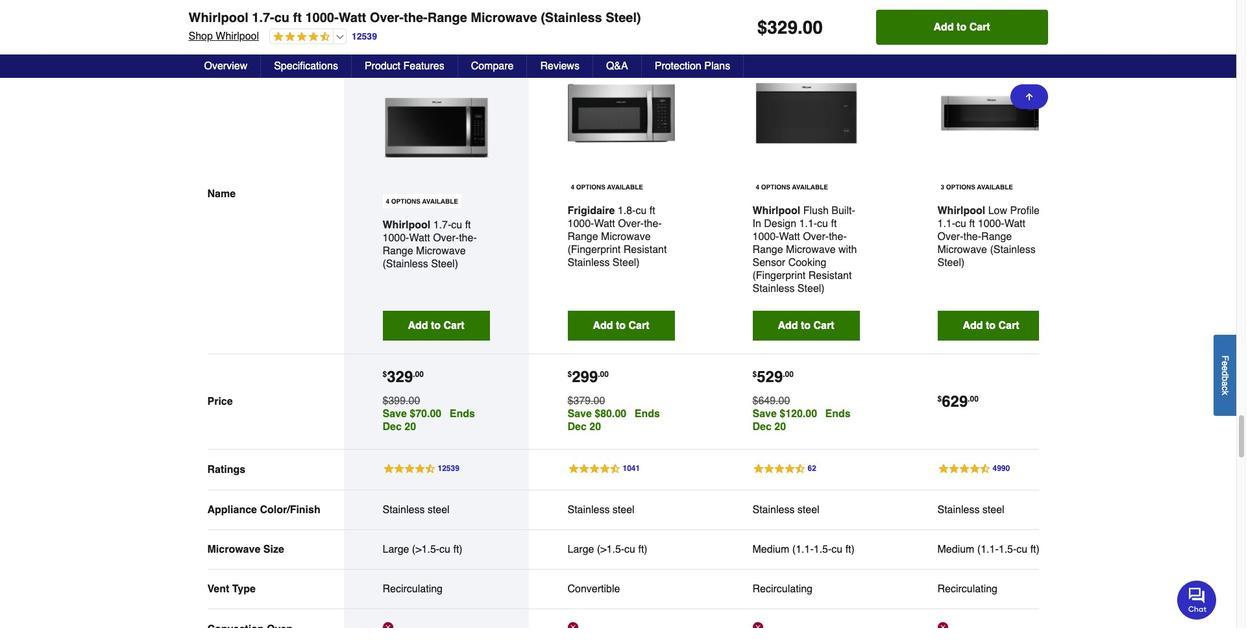 Task type: describe. For each thing, give the bounding box(es) containing it.
1000- inside 1.7-cu ft 1000-watt over-the- range microwave (stainless steel)
[[383, 233, 409, 244]]

2 e from the top
[[1220, 366, 1231, 371]]

no image
[[938, 623, 948, 628]]

12539
[[352, 31, 377, 41]]

0 horizontal spatial 4 options available cell
[[383, 194, 462, 209]]

this
[[386, 50, 401, 58]]

3 ft) from the left
[[846, 544, 855, 556]]

1 cell from the left
[[383, 623, 490, 628]]

stainless for 3rd stainless steel cell from the left
[[753, 505, 795, 516]]

k
[[1220, 391, 1231, 395]]

cart for flush built- in design 1.1-cu ft 1000-watt over-the- range microwave with sensor cooking (fingerprint resistant stainless steel)
[[814, 320, 835, 332]]

ends dec 20 for 299
[[568, 409, 660, 433]]

ends for 529
[[826, 409, 851, 420]]

0 horizontal spatial 329
[[387, 368, 413, 387]]

frigidaire
[[568, 205, 615, 217]]

price
[[207, 396, 233, 408]]

specifications button
[[261, 55, 352, 78]]

dec for 329
[[383, 422, 402, 433]]

3
[[941, 183, 945, 191]]

stainless steel for 3rd stainless steel cell from the right
[[568, 505, 635, 516]]

4 cell from the left
[[938, 623, 1045, 628]]

over- inside "1.8-cu ft 1000-watt over-the- range microwave (fingerprint resistant stainless steel)"
[[618, 218, 644, 230]]

options for flush built- in design 1.1-cu ft 1000-watt over-the- range microwave with sensor cooking (fingerprint resistant stainless steel)
[[761, 183, 791, 191]]

convertible
[[568, 584, 620, 596]]

. for save $80.00
[[598, 370, 600, 379]]

1 1.5- from the left
[[814, 544, 832, 556]]

in
[[753, 218, 761, 230]]

$80.00
[[595, 409, 627, 420]]

frigidaire 1.8-cu ft 1000-watt over-the-range microwave (fingerprint resistant stainless steel) image
[[568, 60, 675, 167]]

watt inside 1.7-cu ft 1000-watt over-the- range microwave (stainless steel)
[[409, 233, 430, 244]]

4 ft) from the left
[[1031, 544, 1040, 556]]

steel) inside 1.7-cu ft 1000-watt over-the- range microwave (stainless steel)
[[431, 259, 458, 270]]

1.8-cu ft 1000-watt over-the- range microwave (fingerprint resistant stainless steel)
[[568, 205, 667, 269]]

overview button
[[191, 55, 261, 78]]

cu inside flush built- in design 1.1-cu ft 1000-watt over-the- range microwave with sensor cooking (fingerprint resistant stainless steel)
[[817, 218, 828, 230]]

00 inside $ 629 . 00
[[970, 395, 979, 404]]

(>1.5- for second large (>1.5-cu ft) cell from right
[[412, 544, 440, 556]]

product
[[365, 60, 401, 72]]

large (>1.5-cu ft) for 2nd large (>1.5-cu ft) cell from the left
[[568, 544, 648, 556]]

. for save $120.00
[[783, 370, 785, 379]]

d
[[1220, 371, 1231, 376]]

1.1- inside 'low profile 1.1-cu ft 1000-watt over-the-range microwave (stainless steel)'
[[938, 218, 956, 230]]

microwave inside flush built- in design 1.1-cu ft 1000-watt over-the- range microwave with sensor cooking (fingerprint resistant stainless steel)
[[786, 244, 836, 256]]

1.8-
[[618, 205, 636, 217]]

appliance color/finish
[[207, 505, 321, 516]]

ends for 329
[[450, 409, 475, 420]]

cu inside 'low profile 1.1-cu ft 1000-watt over-the-range microwave (stainless steel)'
[[956, 218, 967, 230]]

microwave size
[[207, 544, 284, 556]]

whirlpool flush built-in design 1.1-cu ft 1000-watt over-the-range microwave with sensor cooking (fingerprint resistant stainless steel) image
[[753, 60, 860, 167]]

ratings
[[207, 464, 246, 476]]

whirlpool low profile 1.1-cu ft 1000-watt over-the-range microwave (stainless steel) image
[[938, 60, 1045, 167]]

shop
[[189, 31, 213, 42]]

(fingerprint inside flush built- in design 1.1-cu ft 1000-watt over-the- range microwave with sensor cooking (fingerprint resistant stainless steel)
[[753, 270, 806, 282]]

ft inside 1.7-cu ft 1000-watt over-the- range microwave (stainless steel)
[[465, 220, 471, 231]]

cart for low profile 1.1-cu ft 1000-watt over-the-range microwave (stainless steel)
[[999, 320, 1020, 332]]

1.7-cu ft 1000-watt over-the- range microwave (stainless steel)
[[383, 220, 477, 270]]

2 cell from the left
[[568, 623, 675, 628]]

2 recirculating from the left
[[753, 584, 813, 596]]

3 recirculating from the left
[[938, 584, 998, 596]]

20 for 529
[[775, 422, 786, 433]]

save $80.00
[[568, 409, 627, 420]]

stainless steel for fourth stainless steel cell from right
[[383, 505, 450, 516]]

1 medium from the left
[[753, 544, 790, 556]]

q&a
[[606, 60, 628, 72]]

product features
[[365, 60, 444, 72]]

steel) inside flush built- in design 1.1-cu ft 1000-watt over-the- range microwave with sensor cooking (fingerprint resistant stainless steel)
[[798, 283, 825, 295]]

range inside flush built- in design 1.1-cu ft 1000-watt over-the- range microwave with sensor cooking (fingerprint resistant stainless steel)
[[753, 244, 783, 256]]

microwave inside 1.7-cu ft 1000-watt over-the- range microwave (stainless steel)
[[416, 246, 466, 257]]

(fingerprint inside "1.8-cu ft 1000-watt over-the- range microwave (fingerprint resistant stainless steel)"
[[568, 244, 621, 256]]

sensor
[[753, 257, 786, 269]]

cu inside 1.7-cu ft 1000-watt over-the- range microwave (stainless steel)
[[451, 220, 462, 231]]

0 horizontal spatial 4
[[386, 198, 390, 205]]

$649.00
[[753, 396, 790, 407]]

$ 299 . 00
[[568, 368, 609, 387]]

dec for 299
[[568, 422, 587, 433]]

add for flush built- in design 1.1-cu ft 1000-watt over-the- range microwave with sensor cooking (fingerprint resistant stainless steel)
[[778, 320, 798, 332]]

add to cart for 1.8-cu ft 1000-watt over-the- range microwave (fingerprint resistant stainless steel)
[[593, 320, 650, 332]]

1 recirculating from the left
[[383, 584, 443, 596]]

cart for 1.8-cu ft 1000-watt over-the- range microwave (fingerprint resistant stainless steel)
[[629, 320, 650, 332]]

$ 529 . 00
[[753, 368, 794, 387]]

shop whirlpool
[[189, 31, 259, 42]]

1.7- inside 1.7-cu ft 1000-watt over-the- range microwave (stainless steel)
[[433, 220, 451, 231]]

add for low profile 1.1-cu ft 1000-watt over-the-range microwave (stainless steel)
[[963, 320, 983, 332]]

ends dec 20 for 329
[[383, 409, 475, 433]]

chevron up image
[[1025, 0, 1038, 7]]

resistant inside flush built- in design 1.1-cu ft 1000-watt over-the- range microwave with sensor cooking (fingerprint resistant stainless steel)
[[809, 270, 852, 282]]

add to cart for low profile 1.1-cu ft 1000-watt over-the-range microwave (stainless steel)
[[963, 320, 1020, 332]]

overview
[[204, 60, 247, 72]]

20 for 299
[[590, 422, 601, 433]]

1 recirculating cell from the left
[[383, 583, 490, 596]]

1 vertical spatial $ 329 . 00
[[383, 368, 424, 387]]

ft inside "1.8-cu ft 1000-watt over-the- range microwave (fingerprint resistant stainless steel)"
[[650, 205, 655, 217]]

stainless inside "1.8-cu ft 1000-watt over-the- range microwave (fingerprint resistant stainless steel)"
[[568, 257, 610, 269]]

f
[[1220, 355, 1231, 361]]

save for 329
[[383, 409, 407, 420]]

299
[[572, 368, 598, 387]]

over- inside 1.7-cu ft 1000-watt over-the- range microwave (stainless steel)
[[433, 233, 459, 244]]

stainless for fourth stainless steel cell
[[938, 505, 980, 516]]

reviews
[[540, 60, 580, 72]]

3 options available
[[941, 183, 1013, 191]]

2 medium (1.1-1.5-cu ft) cell from the left
[[938, 544, 1045, 557]]

1000- inside 'low profile 1.1-cu ft 1000-watt over-the-range microwave (stainless steel)'
[[978, 218, 1005, 230]]

large (>1.5-cu ft) for second large (>1.5-cu ft) cell from right
[[383, 544, 463, 556]]

size
[[263, 544, 284, 556]]

compare
[[471, 60, 514, 72]]

whirlpool for low profile 1.1-cu ft 1000-watt over-the-range microwave (stainless steel)
[[938, 205, 986, 217]]

the- inside 1.7-cu ft 1000-watt over-the- range microwave (stainless steel)
[[459, 233, 477, 244]]

the- inside 'low profile 1.1-cu ft 1000-watt over-the-range microwave (stainless steel)'
[[964, 231, 982, 243]]

(>1.5- for 2nd large (>1.5-cu ft) cell from the left
[[597, 544, 625, 556]]

to for 1.8-cu ft 1000-watt over-the- range microwave (fingerprint resistant stainless steel)
[[616, 320, 626, 332]]

q&a button
[[593, 55, 642, 78]]

3 no image from the left
[[753, 623, 763, 628]]

(stainless inside 1.7-cu ft 1000-watt over-the- range microwave (stainless steel)
[[383, 259, 428, 270]]

1000- inside flush built- in design 1.1-cu ft 1000-watt over-the- range microwave with sensor cooking (fingerprint resistant stainless steel)
[[753, 231, 779, 243]]

1 e from the top
[[1220, 361, 1231, 366]]

low profile 1.1-cu ft 1000-watt over-the-range microwave (stainless steel)
[[938, 205, 1040, 269]]

watt inside 'low profile 1.1-cu ft 1000-watt over-the-range microwave (stainless steel)'
[[1005, 218, 1026, 230]]

add to cart for flush built- in design 1.1-cu ft 1000-watt over-the- range microwave with sensor cooking (fingerprint resistant stainless steel)
[[778, 320, 835, 332]]

1.1- inside flush built- in design 1.1-cu ft 1000-watt over-the- range microwave with sensor cooking (fingerprint resistant stainless steel)
[[799, 218, 817, 230]]

. for save $70.00
[[413, 370, 415, 379]]

4.5 stars image
[[270, 31, 330, 43]]

available for flush
[[792, 183, 828, 191]]

2 1.5- from the left
[[999, 544, 1017, 556]]

ft inside 'low profile 1.1-cu ft 1000-watt over-the-range microwave (stainless steel)'
[[970, 218, 975, 230]]

with
[[839, 244, 857, 256]]

name
[[207, 188, 236, 200]]

$ for save $120.00
[[753, 370, 757, 379]]

stainless inside flush built- in design 1.1-cu ft 1000-watt over-the- range microwave with sensor cooking (fingerprint resistant stainless steel)
[[753, 283, 795, 295]]

0 vertical spatial 329
[[768, 17, 798, 38]]

protection plans
[[655, 60, 730, 72]]

$379.00
[[568, 396, 605, 407]]

1 horizontal spatial $ 329 . 00
[[757, 17, 823, 38]]

ft inside flush built- in design 1.1-cu ft 1000-watt over-the- range microwave with sensor cooking (fingerprint resistant stainless steel)
[[831, 218, 837, 230]]

color/finish
[[260, 505, 321, 516]]

stainless steel for fourth stainless steel cell
[[938, 505, 1005, 516]]

ends dec 20 for 529
[[753, 409, 851, 433]]

chat invite button image
[[1178, 580, 1217, 620]]



Task type: locate. For each thing, give the bounding box(es) containing it.
20 down save $80.00
[[590, 422, 601, 433]]

4 up 1.7-cu ft 1000-watt over-the- range microwave (stainless steel)
[[386, 198, 390, 205]]

0 vertical spatial resistant
[[624, 244, 667, 256]]

2 large (>1.5-cu ft) cell from the left
[[568, 544, 675, 557]]

add to cart button for 1.8-cu ft 1000-watt over-the- range microwave (fingerprint resistant stainless steel)
[[568, 311, 675, 341]]

2 horizontal spatial recirculating cell
[[938, 583, 1045, 596]]

the-
[[404, 10, 428, 25], [644, 218, 662, 230], [829, 231, 847, 243], [964, 231, 982, 243], [459, 233, 477, 244]]

save down $649.00
[[753, 409, 777, 420]]

4 options available cell up 1.7-cu ft 1000-watt over-the- range microwave (stainless steel)
[[383, 194, 462, 209]]

1 horizontal spatial (stainless
[[541, 10, 602, 25]]

1 (1.1- from the left
[[793, 544, 814, 556]]

2 stainless steel cell from the left
[[568, 504, 675, 517]]

4 options available cell for whirlpool
[[753, 180, 832, 194]]

00 for save $120.00
[[785, 370, 794, 379]]

whirlpool 1.7-cu ft 1000-watt over-the-range microwave (stainless steel)
[[189, 10, 641, 25]]

4 steel from the left
[[983, 505, 1005, 516]]

ends
[[450, 409, 475, 420], [635, 409, 660, 420], [826, 409, 851, 420]]

add for 1.8-cu ft 1000-watt over-the- range microwave (fingerprint resistant stainless steel)
[[593, 320, 613, 332]]

0 horizontal spatial medium
[[753, 544, 790, 556]]

2 horizontal spatial ends dec 20
[[753, 409, 851, 433]]

2 ft) from the left
[[638, 544, 648, 556]]

b
[[1220, 376, 1231, 381]]

to for low profile 1.1-cu ft 1000-watt over-the-range microwave (stainless steel)
[[986, 320, 996, 332]]

3 stainless steel from the left
[[753, 505, 820, 516]]

(1.1-
[[793, 544, 814, 556], [978, 544, 999, 556]]

features
[[403, 60, 444, 72]]

0 horizontal spatial 1.5-
[[814, 544, 832, 556]]

2 (1.1- from the left
[[978, 544, 999, 556]]

ends dec 20 down $649.00
[[753, 409, 851, 433]]

options for low profile 1.1-cu ft 1000-watt over-the-range microwave (stainless steel)
[[946, 183, 976, 191]]

4 options available up flush
[[756, 183, 828, 191]]

product features button
[[352, 55, 458, 78]]

2 horizontal spatial 4
[[756, 183, 760, 191]]

ft
[[293, 10, 302, 25], [650, 205, 655, 217], [831, 218, 837, 230], [970, 218, 975, 230], [465, 220, 471, 231]]

save for 529
[[753, 409, 777, 420]]

1 horizontal spatial resistant
[[809, 270, 852, 282]]

medium
[[753, 544, 790, 556], [938, 544, 975, 556]]

the- inside "1.8-cu ft 1000-watt over-the- range microwave (fingerprint resistant stainless steel)"
[[644, 218, 662, 230]]

dec down save $70.00
[[383, 422, 402, 433]]

(stainless inside 'low profile 1.1-cu ft 1000-watt over-the-range microwave (stainless steel)'
[[990, 244, 1036, 256]]

this item
[[386, 50, 418, 58]]

save $120.00
[[753, 409, 817, 420]]

2 save from the left
[[568, 409, 592, 420]]

cu
[[274, 10, 290, 25], [636, 205, 647, 217], [817, 218, 828, 230], [956, 218, 967, 230], [451, 220, 462, 231], [440, 544, 451, 556], [625, 544, 636, 556], [832, 544, 843, 556], [1017, 544, 1028, 556]]

steel) inside 'low profile 1.1-cu ft 1000-watt over-the-range microwave (stainless steel)'
[[938, 257, 965, 269]]

00 inside $ 529 . 00
[[785, 370, 794, 379]]

1 dec from the left
[[383, 422, 402, 433]]

1 (>1.5- from the left
[[412, 544, 440, 556]]

3 dec from the left
[[753, 422, 772, 433]]

1 stainless steel from the left
[[383, 505, 450, 516]]

add to cart button for flush built- in design 1.1-cu ft 1000-watt over-the- range microwave with sensor cooking (fingerprint resistant stainless steel)
[[753, 311, 860, 341]]

1 medium (1.1-1.5-cu ft) cell from the left
[[753, 544, 860, 557]]

20 for 329
[[405, 422, 416, 433]]

1 vertical spatial (stainless
[[990, 244, 1036, 256]]

4 options available for frigidaire
[[571, 183, 643, 191]]

save down $399.00
[[383, 409, 407, 420]]

0 horizontal spatial large
[[383, 544, 409, 556]]

. inside $ 629 . 00
[[968, 395, 970, 404]]

. inside $ 529 . 00
[[783, 370, 785, 379]]

00 inside $ 329 . 00
[[415, 370, 424, 379]]

2 horizontal spatial (stainless
[[990, 244, 1036, 256]]

(1.1- for second medium (1.1-1.5-cu ft) cell from left
[[978, 544, 999, 556]]

3 20 from the left
[[775, 422, 786, 433]]

1 horizontal spatial 4 options available
[[571, 183, 643, 191]]

00 inside the '$ 299 . 00'
[[600, 370, 609, 379]]

0 horizontal spatial medium (1.1-1.5-cu ft)
[[753, 544, 855, 556]]

save down $379.00
[[568, 409, 592, 420]]

large (>1.5-cu ft) cell
[[383, 544, 490, 557], [568, 544, 675, 557]]

1 horizontal spatial save
[[568, 409, 592, 420]]

medium (1.1-1.5-cu ft)
[[753, 544, 855, 556], [938, 544, 1040, 556]]

0 horizontal spatial 1.1-
[[799, 218, 817, 230]]

add to cart button for low profile 1.1-cu ft 1000-watt over-the-range microwave (stainless steel)
[[938, 311, 1045, 341]]

to for flush built- in design 1.1-cu ft 1000-watt over-the- range microwave with sensor cooking (fingerprint resistant stainless steel)
[[801, 320, 811, 332]]

whirlpool 1.7-cu ft 1000-watt over-the-range microwave (stainless steel) image
[[383, 74, 490, 181]]

2 ends from the left
[[635, 409, 660, 420]]

ends for 299
[[635, 409, 660, 420]]

0 horizontal spatial (1.1-
[[793, 544, 814, 556]]

20
[[405, 422, 416, 433], [590, 422, 601, 433], [775, 422, 786, 433]]

stainless steel for 3rd stainless steel cell from the left
[[753, 505, 820, 516]]

item
[[403, 50, 418, 58]]

flush
[[804, 205, 829, 217]]

2 1.1- from the left
[[938, 218, 956, 230]]

0 vertical spatial (stainless
[[541, 10, 602, 25]]

1 horizontal spatial 1.7-
[[433, 220, 451, 231]]

0 horizontal spatial dec
[[383, 422, 402, 433]]

dec down save $120.00
[[753, 422, 772, 433]]

built-
[[832, 205, 855, 217]]

(stainless
[[541, 10, 602, 25], [990, 244, 1036, 256], [383, 259, 428, 270]]

(1.1- for 1st medium (1.1-1.5-cu ft) cell from the left
[[793, 544, 814, 556]]

1 horizontal spatial 4
[[571, 183, 575, 191]]

0 horizontal spatial (fingerprint
[[568, 244, 621, 256]]

1 horizontal spatial 1.1-
[[938, 218, 956, 230]]

4 options available for whirlpool
[[756, 183, 828, 191]]

e
[[1220, 361, 1231, 366], [1220, 366, 1231, 371]]

$399.00
[[383, 396, 420, 407]]

profile
[[1010, 205, 1040, 217]]

ends right $80.00
[[635, 409, 660, 420]]

arrow up image
[[1024, 92, 1034, 102]]

1 stainless steel cell from the left
[[383, 504, 490, 517]]

4 options available up 1.7-cu ft 1000-watt over-the- range microwave (stainless steel)
[[386, 198, 458, 205]]

1 large (>1.5-cu ft) cell from the left
[[383, 544, 490, 557]]

options up frigidaire
[[576, 183, 606, 191]]

1.1-
[[799, 218, 817, 230], [938, 218, 956, 230]]

add to cart
[[934, 21, 990, 33], [408, 320, 465, 332], [593, 320, 650, 332], [778, 320, 835, 332], [963, 320, 1020, 332]]

resistant down the cooking on the right top
[[809, 270, 852, 282]]

1.1- down flush
[[799, 218, 817, 230]]

1.5-
[[814, 544, 832, 556], [999, 544, 1017, 556]]

available up low
[[977, 183, 1013, 191]]

1 horizontal spatial medium (1.1-1.5-cu ft) cell
[[938, 544, 1045, 557]]

1 20 from the left
[[405, 422, 416, 433]]

options for 1.8-cu ft 1000-watt over-the- range microwave (fingerprint resistant stainless steel)
[[576, 183, 606, 191]]

2 large (>1.5-cu ft) from the left
[[568, 544, 648, 556]]

1 save from the left
[[383, 409, 407, 420]]

ends dec 20 down $399.00
[[383, 409, 475, 433]]

1 ft) from the left
[[453, 544, 463, 556]]

0 vertical spatial $ 329 . 00
[[757, 17, 823, 38]]

1 medium (1.1-1.5-cu ft) from the left
[[753, 544, 855, 556]]

specifications
[[274, 60, 338, 72]]

0 horizontal spatial 1.7-
[[252, 10, 274, 25]]

convertible cell
[[568, 583, 675, 596]]

compare button
[[458, 55, 527, 78]]

4 options available cell for frigidaire
[[568, 180, 647, 194]]

1 horizontal spatial (1.1-
[[978, 544, 999, 556]]

watt
[[339, 10, 366, 25], [594, 218, 615, 230], [1005, 218, 1026, 230], [779, 231, 800, 243], [409, 233, 430, 244]]

available for low
[[977, 183, 1013, 191]]

3 recirculating cell from the left
[[938, 583, 1045, 596]]

2 horizontal spatial 20
[[775, 422, 786, 433]]

2 steel from the left
[[613, 505, 635, 516]]

2 medium from the left
[[938, 544, 975, 556]]

2 horizontal spatial recirculating
[[938, 584, 998, 596]]

microwave inside "1.8-cu ft 1000-watt over-the- range microwave (fingerprint resistant stainless steel)"
[[601, 231, 651, 243]]

00 for save $80.00
[[600, 370, 609, 379]]

flush built- in design 1.1-cu ft 1000-watt over-the- range microwave with sensor cooking (fingerprint resistant stainless steel)
[[753, 205, 857, 295]]

whirlpool for 1.7-cu ft 1000-watt over-the- range microwave (stainless steel)
[[383, 220, 431, 231]]

. inside $ 329 . 00
[[413, 370, 415, 379]]

4 options available cell
[[568, 180, 647, 194], [753, 180, 832, 194], [383, 194, 462, 209]]

options
[[576, 183, 606, 191], [761, 183, 791, 191], [946, 183, 976, 191], [391, 198, 421, 205]]

0 horizontal spatial (>1.5-
[[412, 544, 440, 556]]

over- inside 'low profile 1.1-cu ft 1000-watt over-the-range microwave (stainless steel)'
[[938, 231, 964, 243]]

1 horizontal spatial recirculating
[[753, 584, 813, 596]]

2 medium (1.1-1.5-cu ft) from the left
[[938, 544, 1040, 556]]

options up 1.7-cu ft 1000-watt over-the- range microwave (stainless steel)
[[391, 198, 421, 205]]

range inside 'low profile 1.1-cu ft 1000-watt over-the-range microwave (stainless steel)'
[[982, 231, 1012, 243]]

1 horizontal spatial large
[[568, 544, 594, 556]]

1 vertical spatial (fingerprint
[[753, 270, 806, 282]]

recirculating cell
[[383, 583, 490, 596], [753, 583, 860, 596], [938, 583, 1045, 596]]

steel)
[[606, 10, 641, 25], [613, 257, 640, 269], [938, 257, 965, 269], [431, 259, 458, 270], [798, 283, 825, 295]]

stainless
[[568, 257, 610, 269], [753, 283, 795, 295], [383, 505, 425, 516], [568, 505, 610, 516], [753, 505, 795, 516], [938, 505, 980, 516]]

1 horizontal spatial (fingerprint
[[753, 270, 806, 282]]

available up 1.7-cu ft 1000-watt over-the- range microwave (stainless steel)
[[422, 198, 458, 205]]

stainless for fourth stainless steel cell from right
[[383, 505, 425, 516]]

1 1.1- from the left
[[799, 218, 817, 230]]

ends dec 20 down $379.00
[[568, 409, 660, 433]]

4 for 1.8-cu ft 1000-watt over-the- range microwave (fingerprint resistant stainless steel)
[[571, 183, 575, 191]]

0 vertical spatial (fingerprint
[[568, 244, 621, 256]]

$120.00
[[780, 409, 817, 420]]

1 horizontal spatial no image
[[568, 623, 578, 628]]

4 options available up frigidaire
[[571, 183, 643, 191]]

available for 1.8-
[[607, 183, 643, 191]]

no image
[[383, 623, 393, 628], [568, 623, 578, 628], [753, 623, 763, 628]]

2 20 from the left
[[590, 422, 601, 433]]

1 horizontal spatial recirculating cell
[[753, 583, 860, 596]]

2 horizontal spatial ends
[[826, 409, 851, 420]]

$ for save $80.00
[[568, 370, 572, 379]]

the- inside flush built- in design 1.1-cu ft 1000-watt over-the- range microwave with sensor cooking (fingerprint resistant stainless steel)
[[829, 231, 847, 243]]

529
[[757, 368, 783, 387]]

1 horizontal spatial medium (1.1-1.5-cu ft)
[[938, 544, 1040, 556]]

00 for save $70.00
[[415, 370, 424, 379]]

0 horizontal spatial resistant
[[624, 244, 667, 256]]

0 horizontal spatial recirculating cell
[[383, 583, 490, 596]]

1 horizontal spatial 4 options available cell
[[568, 180, 647, 194]]

2 horizontal spatial 4 options available cell
[[753, 180, 832, 194]]

1 horizontal spatial 1.5-
[[999, 544, 1017, 556]]

watt inside flush built- in design 1.1-cu ft 1000-watt over-the- range microwave with sensor cooking (fingerprint resistant stainless steel)
[[779, 231, 800, 243]]

vent type
[[207, 584, 256, 596]]

0 horizontal spatial medium (1.1-1.5-cu ft) cell
[[753, 544, 860, 557]]

0 horizontal spatial $ 329 . 00
[[383, 368, 424, 387]]

dec for 529
[[753, 422, 772, 433]]

1.1- down 3
[[938, 218, 956, 230]]

save $70.00
[[383, 409, 442, 420]]

over- inside flush built- in design 1.1-cu ft 1000-watt over-the- range microwave with sensor cooking (fingerprint resistant stainless steel)
[[803, 231, 829, 243]]

recirculating
[[383, 584, 443, 596], [753, 584, 813, 596], [938, 584, 998, 596]]

$70.00
[[410, 409, 442, 420]]

range inside "1.8-cu ft 1000-watt over-the- range microwave (fingerprint resistant stainless steel)"
[[568, 231, 598, 243]]

2 (>1.5- from the left
[[597, 544, 625, 556]]

1 large (>1.5-cu ft) from the left
[[383, 544, 463, 556]]

appliance
[[207, 505, 257, 516]]

2 horizontal spatial no image
[[753, 623, 763, 628]]

microwave
[[471, 10, 537, 25], [601, 231, 651, 243], [786, 244, 836, 256], [938, 244, 987, 256], [416, 246, 466, 257], [207, 544, 261, 556]]

2 stainless steel from the left
[[568, 505, 635, 516]]

0 horizontal spatial ends dec 20
[[383, 409, 475, 433]]

2 vertical spatial (stainless
[[383, 259, 428, 270]]

large for 2nd large (>1.5-cu ft) cell from the left
[[568, 544, 594, 556]]

4 for flush built- in design 1.1-cu ft 1000-watt over-the- range microwave with sensor cooking (fingerprint resistant stainless steel)
[[756, 183, 760, 191]]

available up the 1.8-
[[607, 183, 643, 191]]

low
[[989, 205, 1008, 217]]

1 horizontal spatial dec
[[568, 422, 587, 433]]

$ inside the '$ 299 . 00'
[[568, 370, 572, 379]]

whirlpool
[[189, 10, 248, 25], [216, 31, 259, 42], [753, 205, 801, 217], [938, 205, 986, 217], [383, 220, 431, 231]]

4 options available cell up frigidaire
[[568, 180, 647, 194]]

4 up the in
[[756, 183, 760, 191]]

$ for save $70.00
[[383, 370, 387, 379]]

large (>1.5-cu ft)
[[383, 544, 463, 556], [568, 544, 648, 556]]

0 horizontal spatial large (>1.5-cu ft) cell
[[383, 544, 490, 557]]

options right 3
[[946, 183, 976, 191]]

options inside cell
[[946, 183, 976, 191]]

ends right $70.00
[[450, 409, 475, 420]]

1 ends dec 20 from the left
[[383, 409, 475, 433]]

large for second large (>1.5-cu ft) cell from right
[[383, 544, 409, 556]]

2 horizontal spatial save
[[753, 409, 777, 420]]

1000-
[[305, 10, 339, 25], [568, 218, 594, 230], [978, 218, 1005, 230], [753, 231, 779, 243], [383, 233, 409, 244]]

vent
[[207, 584, 229, 596]]

00
[[803, 17, 823, 38], [415, 370, 424, 379], [600, 370, 609, 379], [785, 370, 794, 379], [970, 395, 979, 404]]

4 stainless steel cell from the left
[[938, 504, 1045, 517]]

1 horizontal spatial large (>1.5-cu ft)
[[568, 544, 648, 556]]

1 horizontal spatial 20
[[590, 422, 601, 433]]

.
[[798, 17, 803, 38], [413, 370, 415, 379], [598, 370, 600, 379], [783, 370, 785, 379], [968, 395, 970, 404]]

f e e d b a c k
[[1220, 355, 1231, 395]]

$
[[757, 17, 768, 38], [383, 370, 387, 379], [568, 370, 572, 379], [753, 370, 757, 379], [938, 395, 942, 404]]

1 large from the left
[[383, 544, 409, 556]]

0 horizontal spatial save
[[383, 409, 407, 420]]

1 horizontal spatial ends
[[635, 409, 660, 420]]

c
[[1220, 386, 1231, 391]]

4 up frigidaire
[[571, 183, 575, 191]]

reviews button
[[527, 55, 593, 78]]

1 horizontal spatial medium
[[938, 544, 975, 556]]

available up flush
[[792, 183, 828, 191]]

2 horizontal spatial 4 options available
[[756, 183, 828, 191]]

1 horizontal spatial large (>1.5-cu ft) cell
[[568, 544, 675, 557]]

watt inside "1.8-cu ft 1000-watt over-the- range microwave (fingerprint resistant stainless steel)"
[[594, 218, 615, 230]]

$ inside $ 529 . 00
[[753, 370, 757, 379]]

0 vertical spatial 1.7-
[[252, 10, 274, 25]]

a
[[1220, 381, 1231, 386]]

cu inside "1.8-cu ft 1000-watt over-the- range microwave (fingerprint resistant stainless steel)"
[[636, 205, 647, 217]]

1 ends from the left
[[450, 409, 475, 420]]

stainless steel cell
[[383, 504, 490, 517], [568, 504, 675, 517], [753, 504, 860, 517], [938, 504, 1045, 517]]

$ 629 . 00
[[938, 393, 979, 411]]

1 steel from the left
[[428, 505, 450, 516]]

20 down save $70.00
[[405, 422, 416, 433]]

3 options available cell
[[938, 180, 1017, 194]]

resistant inside "1.8-cu ft 1000-watt over-the- range microwave (fingerprint resistant stainless steel)"
[[624, 244, 667, 256]]

2 dec from the left
[[568, 422, 587, 433]]

0 horizontal spatial 20
[[405, 422, 416, 433]]

3 steel from the left
[[798, 505, 820, 516]]

20 down save $120.00
[[775, 422, 786, 433]]

1 vertical spatial 1.7-
[[433, 220, 451, 231]]

3 stainless steel cell from the left
[[753, 504, 860, 517]]

type
[[232, 584, 256, 596]]

range
[[428, 10, 467, 25], [568, 231, 598, 243], [982, 231, 1012, 243], [753, 244, 783, 256], [383, 246, 413, 257]]

options up design
[[761, 183, 791, 191]]

329
[[768, 17, 798, 38], [387, 368, 413, 387]]

steel
[[428, 505, 450, 516], [613, 505, 635, 516], [798, 505, 820, 516], [983, 505, 1005, 516]]

2 large from the left
[[568, 544, 594, 556]]

whirlpool for flush built- in design 1.1-cu ft 1000-watt over-the- range microwave with sensor cooking (fingerprint resistant stainless steel)
[[753, 205, 801, 217]]

design
[[764, 218, 797, 230]]

2 recirculating cell from the left
[[753, 583, 860, 596]]

cooking
[[789, 257, 827, 269]]

1.7-
[[252, 10, 274, 25], [433, 220, 451, 231]]

e up d
[[1220, 361, 1231, 366]]

1 vertical spatial 329
[[387, 368, 413, 387]]

range inside 1.7-cu ft 1000-watt over-the- range microwave (stainless steel)
[[383, 246, 413, 257]]

0 horizontal spatial large (>1.5-cu ft)
[[383, 544, 463, 556]]

save for 299
[[568, 409, 592, 420]]

(fingerprint down sensor
[[753, 270, 806, 282]]

steel) inside "1.8-cu ft 1000-watt over-the- range microwave (fingerprint resistant stainless steel)"
[[613, 257, 640, 269]]

plans
[[705, 60, 730, 72]]

2 no image from the left
[[568, 623, 578, 628]]

$ inside $ 329 . 00
[[383, 370, 387, 379]]

cell
[[383, 623, 490, 628], [568, 623, 675, 628], [753, 623, 860, 628], [938, 623, 1045, 628]]

stainless for 3rd stainless steel cell from the right
[[568, 505, 610, 516]]

2 ends dec 20 from the left
[[568, 409, 660, 433]]

(fingerprint down frigidaire
[[568, 244, 621, 256]]

1 horizontal spatial (>1.5-
[[597, 544, 625, 556]]

. inside the '$ 299 . 00'
[[598, 370, 600, 379]]

2 horizontal spatial dec
[[753, 422, 772, 433]]

available inside cell
[[977, 183, 1013, 191]]

1 vertical spatial resistant
[[809, 270, 852, 282]]

3 ends from the left
[[826, 409, 851, 420]]

1 horizontal spatial 329
[[768, 17, 798, 38]]

1 horizontal spatial ends dec 20
[[568, 409, 660, 433]]

4 stainless steel from the left
[[938, 505, 1005, 516]]

3 save from the left
[[753, 409, 777, 420]]

resistant down the 1.8-
[[624, 244, 667, 256]]

dec
[[383, 422, 402, 433], [568, 422, 587, 433], [753, 422, 772, 433]]

protection plans button
[[642, 55, 744, 78]]

3 cell from the left
[[753, 623, 860, 628]]

3 ends dec 20 from the left
[[753, 409, 851, 433]]

resistant
[[624, 244, 667, 256], [809, 270, 852, 282]]

0 horizontal spatial ends
[[450, 409, 475, 420]]

0 horizontal spatial 4 options available
[[386, 198, 458, 205]]

$ inside $ 629 . 00
[[938, 395, 942, 404]]

1 no image from the left
[[383, 623, 393, 628]]

medium (1.1-1.5-cu ft) cell
[[753, 544, 860, 557], [938, 544, 1045, 557]]

protection
[[655, 60, 702, 72]]

4 options available cell up flush
[[753, 180, 832, 194]]

0 horizontal spatial recirculating
[[383, 584, 443, 596]]

save
[[383, 409, 407, 420], [568, 409, 592, 420], [753, 409, 777, 420]]

ends right $120.00
[[826, 409, 851, 420]]

add
[[934, 21, 954, 33], [408, 320, 428, 332], [593, 320, 613, 332], [778, 320, 798, 332], [963, 320, 983, 332]]

0 horizontal spatial (stainless
[[383, 259, 428, 270]]

available
[[607, 183, 643, 191], [792, 183, 828, 191], [977, 183, 1013, 191], [422, 198, 458, 205]]

1000- inside "1.8-cu ft 1000-watt over-the- range microwave (fingerprint resistant stainless steel)"
[[568, 218, 594, 230]]

microwave inside 'low profile 1.1-cu ft 1000-watt over-the-range microwave (stainless steel)'
[[938, 244, 987, 256]]

f e e d b a c k button
[[1214, 335, 1237, 416]]

629
[[942, 393, 968, 411]]

dec down save $80.00
[[568, 422, 587, 433]]

e up b
[[1220, 366, 1231, 371]]

large
[[383, 544, 409, 556], [568, 544, 594, 556]]

0 horizontal spatial no image
[[383, 623, 393, 628]]

4 options available
[[571, 183, 643, 191], [756, 183, 828, 191], [386, 198, 458, 205]]



Task type: vqa. For each thing, say whether or not it's contained in the screenshot.


